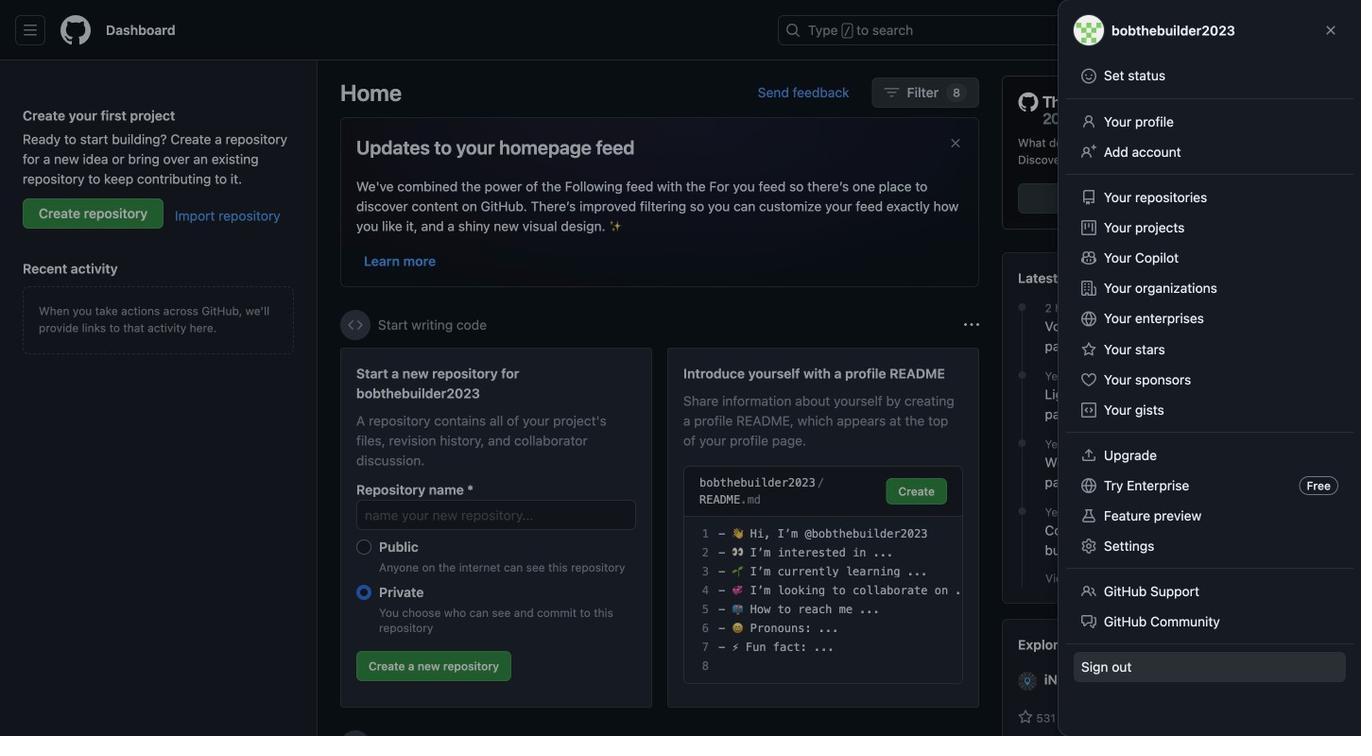 Task type: describe. For each thing, give the bounding box(es) containing it.
explore repositories navigation
[[1002, 620, 1339, 737]]

plus image
[[1145, 23, 1160, 38]]

1 dot fill image from the top
[[1015, 300, 1030, 315]]

explore element
[[1002, 76, 1339, 737]]

issue opened image
[[1210, 23, 1226, 38]]

command palette image
[[1087, 23, 1102, 38]]



Task type: locate. For each thing, give the bounding box(es) containing it.
2 vertical spatial dot fill image
[[1015, 436, 1030, 451]]

account element
[[0, 61, 318, 737]]

0 vertical spatial dot fill image
[[1015, 300, 1030, 315]]

dot fill image
[[1015, 300, 1030, 315], [1015, 368, 1030, 383], [1015, 436, 1030, 451]]

triangle down image
[[1168, 23, 1183, 38]]

1 vertical spatial dot fill image
[[1015, 368, 1030, 383]]

homepage image
[[61, 15, 91, 45]]

dot fill image
[[1015, 504, 1030, 519]]

3 dot fill image from the top
[[1015, 436, 1030, 451]]

star image
[[1019, 710, 1034, 725]]

2 dot fill image from the top
[[1015, 368, 1030, 383]]



Task type: vqa. For each thing, say whether or not it's contained in the screenshot.
NEW related to New roadmap
no



